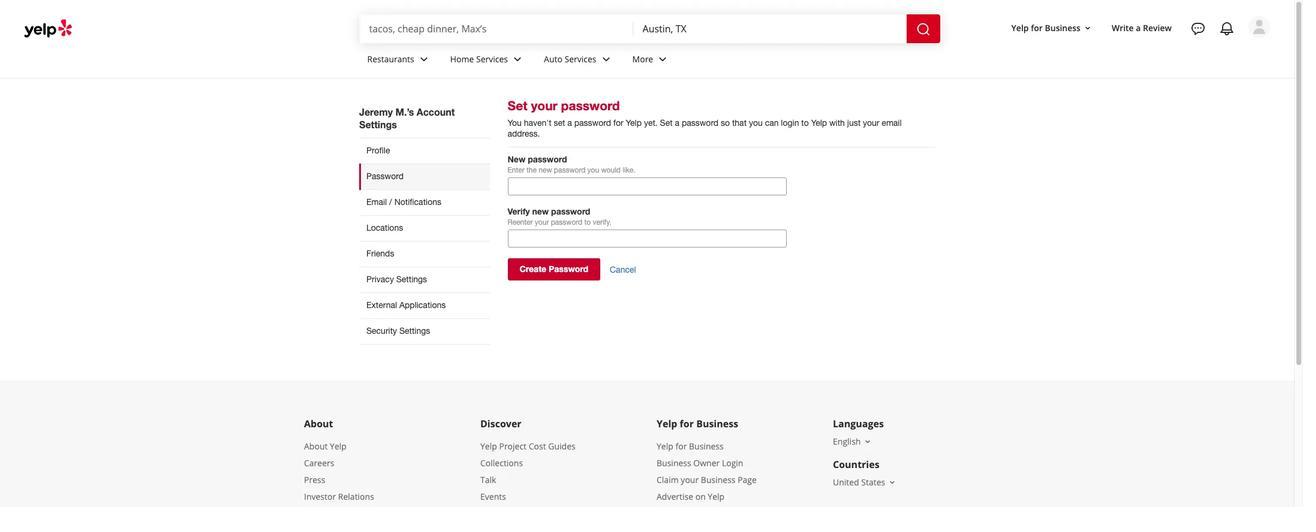 Task type: describe. For each thing, give the bounding box(es) containing it.
home services link
[[441, 43, 535, 78]]

password link
[[359, 164, 490, 190]]

password up set on the top
[[561, 98, 620, 113]]

press link
[[304, 474, 325, 486]]

for inside set your password you haven't set a password for yelp yet. set a password so that you can login to yelp with just your email address.
[[614, 118, 624, 128]]

16 chevron down v2 image for yelp for business
[[1083, 23, 1093, 33]]

yelp project cost guides link
[[481, 441, 576, 452]]

project
[[499, 441, 527, 452]]

profile link
[[359, 138, 490, 164]]

locations link
[[359, 215, 490, 241]]

your inside yelp for business business owner login claim your business page advertise on yelp
[[681, 474, 699, 486]]

events
[[481, 491, 506, 503]]

talk
[[481, 474, 496, 486]]

just
[[848, 118, 861, 128]]

english button
[[833, 436, 873, 447]]

24 chevron down v2 image for home services
[[511, 52, 525, 66]]

yet.
[[644, 118, 658, 128]]

about for about
[[304, 417, 333, 431]]

profile
[[367, 146, 390, 155]]

events link
[[481, 491, 506, 503]]

owner
[[694, 458, 720, 469]]

yelp for business business owner login claim your business page advertise on yelp
[[657, 441, 757, 503]]

settings for security
[[400, 326, 430, 336]]

Find text field
[[369, 22, 624, 35]]

create password
[[520, 264, 589, 274]]

settings for privacy
[[396, 275, 427, 284]]

you
[[508, 118, 522, 128]]

claim your business page link
[[657, 474, 757, 486]]

investor relations link
[[304, 491, 374, 503]]

countries
[[833, 458, 880, 471]]

yelp for business button
[[1007, 17, 1098, 39]]

relations
[[338, 491, 374, 503]]

24 chevron down v2 image for restaurants
[[417, 52, 431, 66]]

would
[[601, 166, 621, 175]]

set
[[554, 118, 565, 128]]

business inside button
[[1045, 22, 1081, 33]]

Near text field
[[643, 22, 897, 35]]

so
[[721, 118, 730, 128]]

password up "the"
[[528, 154, 567, 164]]

2 horizontal spatial a
[[1136, 22, 1141, 33]]

states
[[862, 477, 886, 488]]

more link
[[623, 43, 680, 78]]

verify.
[[593, 218, 612, 227]]

security settings link
[[359, 318, 490, 345]]

external applications link
[[359, 293, 490, 318]]

write
[[1112, 22, 1134, 33]]

email / notifications link
[[359, 190, 490, 215]]

services for auto services
[[565, 53, 597, 65]]

page
[[738, 474, 757, 486]]

business categories element
[[358, 43, 1271, 78]]

careers
[[304, 458, 334, 469]]

email
[[367, 197, 387, 207]]

home services
[[450, 53, 508, 65]]

home
[[450, 53, 474, 65]]

advertise on yelp link
[[657, 491, 725, 503]]

notifications
[[395, 197, 442, 207]]

external
[[367, 301, 397, 310]]

about for about yelp careers press investor relations
[[304, 441, 328, 452]]

claim
[[657, 474, 679, 486]]

new password enter the new password you would like.
[[508, 154, 636, 175]]

24 chevron down v2 image for auto services
[[599, 52, 613, 66]]

verify new password reenter your password to verify.
[[508, 206, 612, 227]]

security settings
[[367, 326, 430, 336]]

the
[[527, 166, 537, 175]]

to inside set your password you haven't set a password for yelp yet. set a password so that you can login to yelp with just your email address.
[[802, 118, 809, 128]]

united states button
[[833, 477, 898, 488]]

New password password field
[[508, 178, 787, 196]]

privacy
[[367, 275, 394, 284]]

login
[[722, 458, 744, 469]]

24 chevron down v2 image
[[656, 52, 670, 66]]

password inside "link"
[[367, 172, 404, 181]]

login
[[781, 118, 799, 128]]

services for home services
[[476, 53, 508, 65]]

with
[[830, 118, 845, 128]]

none field near
[[643, 22, 897, 35]]

password left verify.
[[551, 218, 583, 227]]

can
[[765, 118, 779, 128]]

investor
[[304, 491, 336, 503]]

discover
[[481, 417, 522, 431]]

verify
[[508, 206, 530, 217]]

set your password you haven't set a password for yelp yet. set a password so that you can login to yelp with just your email address.
[[508, 98, 902, 139]]

auto
[[544, 53, 563, 65]]

review
[[1144, 22, 1172, 33]]

auto services
[[544, 53, 597, 65]]

your up haven't
[[531, 98, 558, 113]]

create password button
[[508, 259, 601, 281]]

your inside verify new password reenter your password to verify.
[[535, 218, 549, 227]]

privacy settings
[[367, 275, 427, 284]]



Task type: vqa. For each thing, say whether or not it's contained in the screenshot.
Select your rating's rating
no



Task type: locate. For each thing, give the bounding box(es) containing it.
collections
[[481, 458, 523, 469]]

password right set on the top
[[575, 118, 611, 128]]

16 chevron down v2 image inside yelp for business button
[[1083, 23, 1093, 33]]

16 chevron down v2 image
[[1083, 23, 1093, 33], [864, 437, 873, 447]]

password inside button
[[549, 264, 589, 274]]

password down "new password enter the new password you would like."
[[551, 206, 591, 217]]

united
[[833, 477, 860, 488]]

0 horizontal spatial yelp for business
[[657, 417, 739, 431]]

24 chevron down v2 image left the auto at the left
[[511, 52, 525, 66]]

0 horizontal spatial password
[[367, 172, 404, 181]]

united states
[[833, 477, 886, 488]]

1 vertical spatial set
[[660, 118, 673, 128]]

1 vertical spatial 16 chevron down v2 image
[[864, 437, 873, 447]]

1 services from the left
[[476, 53, 508, 65]]

external applications
[[367, 301, 446, 310]]

settings down applications
[[400, 326, 430, 336]]

0 vertical spatial password
[[367, 172, 404, 181]]

settings
[[359, 119, 397, 130], [396, 275, 427, 284], [400, 326, 430, 336]]

yelp
[[1012, 22, 1029, 33], [626, 118, 642, 128], [811, 118, 827, 128], [657, 417, 678, 431], [330, 441, 347, 452], [481, 441, 497, 452], [657, 441, 674, 452], [708, 491, 725, 503]]

business
[[1045, 22, 1081, 33], [697, 417, 739, 431], [689, 441, 724, 452], [657, 458, 692, 469], [701, 474, 736, 486]]

yelp inside about yelp careers press investor relations
[[330, 441, 347, 452]]

new inside "new password enter the new password you would like."
[[539, 166, 552, 175]]

applications
[[400, 301, 446, 310]]

enter
[[508, 166, 525, 175]]

password up /
[[367, 172, 404, 181]]

1 vertical spatial to
[[585, 218, 591, 227]]

0 vertical spatial settings
[[359, 119, 397, 130]]

1 horizontal spatial yelp for business
[[1012, 22, 1081, 33]]

friends link
[[359, 241, 490, 267]]

careers link
[[304, 458, 334, 469]]

password
[[561, 98, 620, 113], [575, 118, 611, 128], [682, 118, 719, 128], [528, 154, 567, 164], [554, 166, 586, 175], [551, 206, 591, 217], [551, 218, 583, 227]]

email / notifications
[[367, 197, 442, 207]]

2 about from the top
[[304, 441, 328, 452]]

1 vertical spatial settings
[[396, 275, 427, 284]]

new right "the"
[[539, 166, 552, 175]]

set right the yet.
[[660, 118, 673, 128]]

address.
[[508, 129, 540, 139]]

advertise
[[657, 491, 694, 503]]

you inside "new password enter the new password you would like."
[[588, 166, 599, 175]]

languages
[[833, 417, 884, 431]]

1 vertical spatial new
[[532, 206, 549, 217]]

settings down jeremy
[[359, 119, 397, 130]]

1 about from the top
[[304, 417, 333, 431]]

restaurants
[[367, 53, 414, 65]]

you left can
[[749, 118, 763, 128]]

set
[[508, 98, 528, 113], [660, 118, 673, 128]]

your right just
[[863, 118, 880, 128]]

haven't
[[524, 118, 552, 128]]

0 vertical spatial set
[[508, 98, 528, 113]]

more
[[633, 53, 653, 65]]

to
[[802, 118, 809, 128], [585, 218, 591, 227]]

m.'s
[[396, 106, 414, 118]]

1 horizontal spatial you
[[749, 118, 763, 128]]

business owner login link
[[657, 458, 744, 469]]

about yelp link
[[304, 441, 347, 452]]

0 horizontal spatial services
[[476, 53, 508, 65]]

jeremy
[[359, 106, 393, 118]]

your right reenter
[[535, 218, 549, 227]]

you left would at top
[[588, 166, 599, 175]]

0 horizontal spatial to
[[585, 218, 591, 227]]

new inside verify new password reenter your password to verify.
[[532, 206, 549, 217]]

settings inside jeremy m.'s account settings
[[359, 119, 397, 130]]

reenter
[[508, 218, 533, 227]]

privacy settings link
[[359, 267, 490, 293]]

24 chevron down v2 image right restaurants
[[417, 52, 431, 66]]

none field find
[[369, 22, 624, 35]]

user actions element
[[1002, 15, 1287, 89]]

0 horizontal spatial 24 chevron down v2 image
[[417, 52, 431, 66]]

1 horizontal spatial set
[[660, 118, 673, 128]]

1 vertical spatial you
[[588, 166, 599, 175]]

messages image
[[1191, 22, 1206, 36]]

1 none field from the left
[[369, 22, 624, 35]]

cost
[[529, 441, 546, 452]]

1 horizontal spatial none field
[[643, 22, 897, 35]]

a right the yet.
[[675, 118, 680, 128]]

2 vertical spatial settings
[[400, 326, 430, 336]]

notifications image
[[1220, 22, 1235, 36]]

jeremy m. image
[[1249, 16, 1271, 38]]

new
[[539, 166, 552, 175], [532, 206, 549, 217]]

0 horizontal spatial a
[[568, 118, 572, 128]]

create
[[520, 264, 547, 274]]

account
[[417, 106, 455, 118]]

services
[[476, 53, 508, 65], [565, 53, 597, 65]]

1 vertical spatial yelp for business
[[657, 417, 739, 431]]

/
[[389, 197, 392, 207]]

2 services from the left
[[565, 53, 597, 65]]

24 chevron down v2 image inside "home services" link
[[511, 52, 525, 66]]

16 chevron down v2 image for english
[[864, 437, 873, 447]]

0 vertical spatial to
[[802, 118, 809, 128]]

you inside set your password you haven't set a password for yelp yet. set a password so that you can login to yelp with just your email address.
[[749, 118, 763, 128]]

1 horizontal spatial 24 chevron down v2 image
[[511, 52, 525, 66]]

locations
[[367, 223, 403, 233]]

0 vertical spatial about
[[304, 417, 333, 431]]

1 horizontal spatial 16 chevron down v2 image
[[1083, 23, 1093, 33]]

16 chevron down v2 image left "write"
[[1083, 23, 1093, 33]]

settings up external applications
[[396, 275, 427, 284]]

0 vertical spatial 16 chevron down v2 image
[[1083, 23, 1093, 33]]

guides
[[548, 441, 576, 452]]

to left verify.
[[585, 218, 591, 227]]

security
[[367, 326, 397, 336]]

english
[[833, 436, 861, 447]]

password right create
[[549, 264, 589, 274]]

3 24 chevron down v2 image from the left
[[599, 52, 613, 66]]

restaurants link
[[358, 43, 441, 78]]

collections link
[[481, 458, 523, 469]]

0 vertical spatial new
[[539, 166, 552, 175]]

services right "home" on the top left of page
[[476, 53, 508, 65]]

on
[[696, 491, 706, 503]]

about up about yelp link
[[304, 417, 333, 431]]

services right the auto at the left
[[565, 53, 597, 65]]

about yelp careers press investor relations
[[304, 441, 374, 503]]

new
[[508, 154, 526, 164]]

password
[[367, 172, 404, 181], [549, 264, 589, 274]]

1 horizontal spatial services
[[565, 53, 597, 65]]

Verify new password password field
[[508, 230, 787, 248]]

auto services link
[[535, 43, 623, 78]]

yelp for business inside button
[[1012, 22, 1081, 33]]

password left the so
[[682, 118, 719, 128]]

2 none field from the left
[[643, 22, 897, 35]]

yelp inside yelp project cost guides collections talk events
[[481, 441, 497, 452]]

press
[[304, 474, 325, 486]]

0 vertical spatial yelp for business
[[1012, 22, 1081, 33]]

0 horizontal spatial you
[[588, 166, 599, 175]]

a right set on the top
[[568, 118, 572, 128]]

like.
[[623, 166, 636, 175]]

1 vertical spatial about
[[304, 441, 328, 452]]

a right "write"
[[1136, 22, 1141, 33]]

to right login
[[802, 118, 809, 128]]

about up careers link
[[304, 441, 328, 452]]

for inside yelp for business business owner login claim your business page advertise on yelp
[[676, 441, 687, 452]]

2 24 chevron down v2 image from the left
[[511, 52, 525, 66]]

16 chevron down v2 image down languages
[[864, 437, 873, 447]]

24 chevron down v2 image inside the restaurants link
[[417, 52, 431, 66]]

that
[[732, 118, 747, 128]]

1 24 chevron down v2 image from the left
[[417, 52, 431, 66]]

new right "verify"
[[532, 206, 549, 217]]

24 chevron down v2 image inside auto services link
[[599, 52, 613, 66]]

24 chevron down v2 image
[[417, 52, 431, 66], [511, 52, 525, 66], [599, 52, 613, 66]]

your
[[531, 98, 558, 113], [863, 118, 880, 128], [535, 218, 549, 227], [681, 474, 699, 486]]

1 horizontal spatial to
[[802, 118, 809, 128]]

for inside button
[[1031, 22, 1043, 33]]

none field up business categories element
[[643, 22, 897, 35]]

your up advertise on yelp link
[[681, 474, 699, 486]]

write a review
[[1112, 22, 1172, 33]]

0 horizontal spatial none field
[[369, 22, 624, 35]]

cancel link
[[610, 265, 636, 276]]

set up you
[[508, 98, 528, 113]]

about
[[304, 417, 333, 431], [304, 441, 328, 452]]

about inside about yelp careers press investor relations
[[304, 441, 328, 452]]

password right "the"
[[554, 166, 586, 175]]

None field
[[369, 22, 624, 35], [643, 22, 897, 35]]

a
[[1136, 22, 1141, 33], [568, 118, 572, 128], [675, 118, 680, 128]]

search image
[[916, 22, 931, 36]]

0 horizontal spatial set
[[508, 98, 528, 113]]

write a review link
[[1107, 17, 1177, 39]]

1 horizontal spatial a
[[675, 118, 680, 128]]

16 chevron down v2 image inside english 'dropdown button'
[[864, 437, 873, 447]]

1 vertical spatial password
[[549, 264, 589, 274]]

yelp inside button
[[1012, 22, 1029, 33]]

0 horizontal spatial 16 chevron down v2 image
[[864, 437, 873, 447]]

none field up "home services" link at the left of the page
[[369, 22, 624, 35]]

2 horizontal spatial 24 chevron down v2 image
[[599, 52, 613, 66]]

24 chevron down v2 image right auto services
[[599, 52, 613, 66]]

to inside verify new password reenter your password to verify.
[[585, 218, 591, 227]]

0 vertical spatial you
[[749, 118, 763, 128]]

yelp for business link
[[657, 441, 724, 452]]

jeremy m.'s account settings
[[359, 106, 455, 130]]

cancel
[[610, 265, 636, 274]]

talk link
[[481, 474, 496, 486]]

None search field
[[360, 14, 943, 43]]

16 chevron down v2 image
[[888, 478, 898, 488]]

yelp project cost guides collections talk events
[[481, 441, 576, 503]]

1 horizontal spatial password
[[549, 264, 589, 274]]

friends
[[367, 249, 394, 259]]



